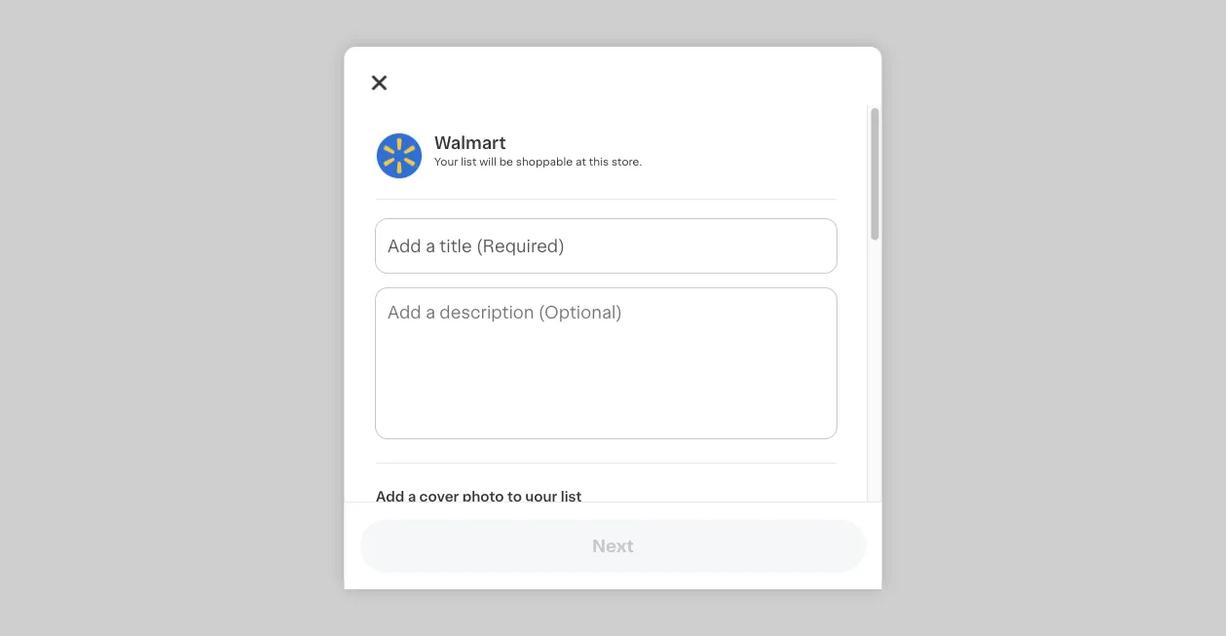 Task type: locate. For each thing, give the bounding box(es) containing it.
a person touching an apple, a banana, a bunch of tomatoes, and an assortment of other vegetables on a counter. image
[[378, 514, 507, 608]]

will
[[479, 156, 496, 167]]

list down walmart
[[460, 156, 476, 167]]

your
[[525, 490, 557, 504]]

store.
[[611, 156, 642, 167]]

add a cover photo to your list
[[376, 490, 582, 504]]

list
[[460, 156, 476, 167], [560, 490, 582, 504]]

be
[[499, 156, 513, 167]]

walmart logo image
[[376, 132, 422, 179]]

list right your
[[560, 490, 582, 504]]

Add a title (Required) text field
[[376, 219, 836, 273]]

None text field
[[376, 288, 836, 438]]

0 horizontal spatial list
[[460, 156, 476, 167]]

0 vertical spatial list
[[460, 156, 476, 167]]

1 horizontal spatial list
[[560, 490, 582, 504]]

none text field inside the list_add_items "dialog"
[[376, 288, 836, 438]]

add
[[376, 490, 404, 504]]

shoppable
[[516, 156, 573, 167]]



Task type: describe. For each thing, give the bounding box(es) containing it.
walmart your list will be shoppable at this store.
[[434, 135, 642, 167]]

photo
[[462, 490, 504, 504]]

cover
[[419, 490, 459, 504]]

this
[[589, 156, 609, 167]]

walmart
[[434, 135, 506, 151]]

a
[[407, 490, 416, 504]]

list inside walmart your list will be shoppable at this store.
[[460, 156, 476, 167]]

your
[[434, 156, 458, 167]]

to
[[507, 490, 522, 504]]

list_add_items dialog
[[344, 47, 882, 636]]

1 vertical spatial list
[[560, 490, 582, 504]]

a small bottle of milk, a bowl and a whisk, a carton of 6 eggs, a bunch of tomatoes on the vine, sliced cheese, a head of lettuce, and a loaf of bread. image
[[533, 514, 663, 608]]

at
[[575, 156, 586, 167]]

a person holding a tomato and a grocery bag with a baguette and vegetables. image
[[689, 514, 818, 608]]



Task type: vqa. For each thing, say whether or not it's contained in the screenshot.
the leftmost isn't
no



